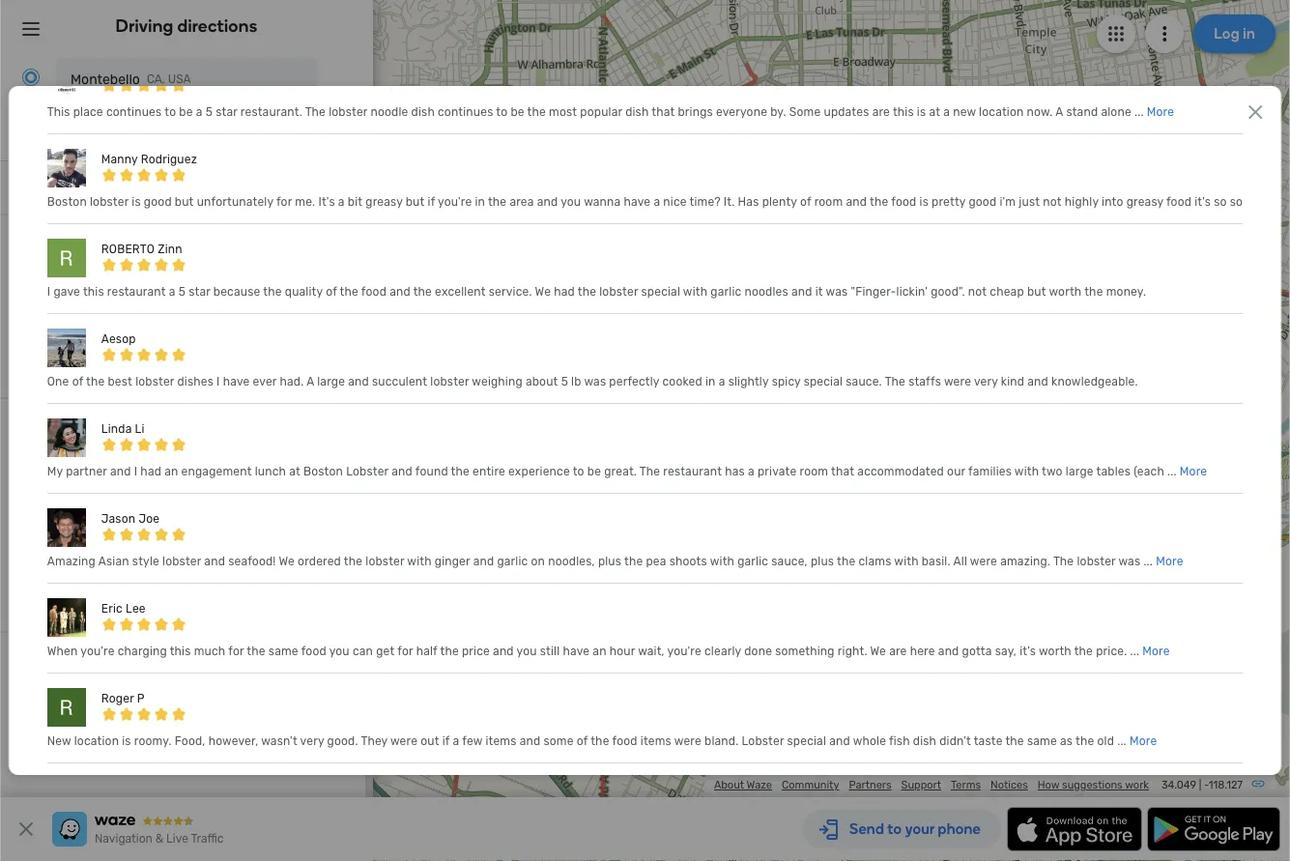 Task type: vqa. For each thing, say whether or not it's contained in the screenshot.
1261 associated with Mall
no



Task type: locate. For each thing, give the bounding box(es) containing it.
rosemead inside boston lobster seafood restaurant, rosemead opening hours
[[19, 747, 76, 761]]

an left hour
[[593, 645, 607, 658]]

style
[[132, 555, 159, 568]]

1 vertical spatial that
[[832, 465, 855, 479]]

0 horizontal spatial but
[[175, 195, 194, 209]]

however,
[[209, 735, 258, 748]]

1 vertical spatial if
[[443, 735, 450, 748]]

the right some
[[591, 735, 610, 748]]

0 horizontal spatial this
[[83, 285, 104, 299]]

very
[[974, 375, 998, 389], [300, 735, 324, 748]]

i
[[47, 285, 51, 299], [217, 375, 220, 389], [134, 465, 138, 479]]

seafood for boston lobster seafood restaurant, rosemead address
[[209, 712, 253, 725]]

didn't
[[940, 735, 971, 748]]

0 vertical spatial this
[[893, 105, 914, 119]]

one
[[47, 375, 69, 389]]

1 horizontal spatial same
[[1028, 735, 1058, 748]]

at right lunch
[[289, 465, 300, 479]]

0 horizontal spatial had
[[141, 465, 161, 479]]

2 good from the left
[[969, 195, 997, 209]]

noodles,
[[548, 555, 595, 568]]

good
[[144, 195, 172, 209], [969, 195, 997, 209]]

engagement
[[181, 465, 252, 479]]

1 vertical spatial a
[[307, 375, 314, 389]]

2 horizontal spatial was
[[1119, 555, 1141, 568]]

lobster right best
[[135, 375, 174, 389]]

star up restaurant
[[216, 105, 238, 119]]

2 greasy from the left
[[1127, 195, 1164, 209]]

cheap
[[990, 285, 1025, 299]]

1 horizontal spatial 5
[[206, 105, 213, 119]]

have left ever
[[223, 375, 250, 389]]

0 horizontal spatial not
[[969, 285, 987, 299]]

1 vertical spatial was
[[584, 375, 606, 389]]

boston inside button
[[71, 119, 116, 135]]

0 horizontal spatial x image
[[15, 818, 38, 841]]

pretty
[[932, 195, 966, 209]]

star
[[216, 105, 238, 119], [189, 285, 210, 299]]

restaurant, up wasn't
[[256, 712, 319, 725]]

had.
[[280, 375, 304, 389]]

0 horizontal spatial directions
[[59, 712, 113, 725]]

kind
[[1001, 375, 1025, 389]]

0 vertical spatial -
[[163, 175, 169, 191]]

1 horizontal spatial plus
[[811, 555, 834, 568]]

out
[[421, 735, 440, 748]]

here
[[910, 645, 936, 658]]

seafood up however,
[[209, 712, 253, 725]]

my partner and i had an engagement lunch at boston lobster and found the entire experience to be great. the restaurant has a private room that accommodated our families with two large tables (each ... more
[[47, 465, 1208, 479]]

i gave this restaurant a 5 star because the quality of the food and the excellent service. we had the lobster special with garlic noodles and it was "finger-lickin' good". not cheap but worth the money.
[[47, 285, 1147, 299]]

bland.
[[705, 735, 739, 748]]

0 horizontal spatial it's
[[1020, 645, 1036, 658]]

0 vertical spatial at
[[929, 105, 941, 119]]

lobster right amazing. at the right of the page
[[1077, 555, 1116, 568]]

0 vertical spatial directions
[[177, 15, 258, 36]]

restaurant, inside boston lobster seafood restaurant, rosemead opening hours
[[265, 730, 328, 743]]

food
[[892, 195, 917, 209], [1167, 195, 1192, 209], [361, 285, 387, 299], [301, 645, 327, 658], [612, 735, 638, 748]]

restaurant, for boston lobster seafood restaurant, rosemead driving directions
[[219, 694, 282, 707]]

restaurant, up however,
[[219, 694, 282, 707]]

a
[[1056, 105, 1064, 119], [307, 375, 314, 389]]

very left good.
[[300, 735, 324, 748]]

2 vertical spatial this
[[170, 645, 191, 658]]

2 horizontal spatial you're
[[668, 645, 702, 658]]

0 horizontal spatial restaurant
[[107, 285, 166, 299]]

lobster inside button
[[119, 119, 167, 135]]

- right 11:30
[[163, 175, 169, 191]]

2 horizontal spatial dish
[[913, 735, 937, 748]]

and left "found"
[[392, 465, 413, 479]]

restaurant, inside "boston lobster seafood restaurant, rosemead address"
[[256, 712, 319, 725]]

good left the i'm
[[969, 195, 997, 209]]

i left gave at the left top of page
[[47, 285, 51, 299]]

1 items from the left
[[486, 735, 517, 748]]

food,
[[175, 735, 205, 748]]

i down li
[[134, 465, 138, 479]]

this
[[47, 105, 70, 119]]

you left wanna
[[561, 195, 581, 209]]

1 continues from the left
[[106, 105, 162, 119]]

1 horizontal spatial restaurant
[[664, 465, 722, 479]]

image 1 of boston lobster seafood restaurant, rosemead image
[[19, 447, 98, 526]]

a right has
[[748, 465, 755, 479]]

0 horizontal spatial location
[[74, 735, 119, 748]]

seafood inside button
[[170, 119, 222, 135]]

5 up boston lobster seafood restaurant
[[206, 105, 213, 119]]

1 horizontal spatial have
[[563, 645, 590, 658]]

restaurant left has
[[664, 465, 722, 479]]

0 vertical spatial have
[[624, 195, 651, 209]]

was right lb
[[584, 375, 606, 389]]

(each
[[1134, 465, 1165, 479]]

1 horizontal spatial this
[[170, 645, 191, 658]]

the right half
[[440, 645, 459, 658]]

0 horizontal spatial in
[[475, 195, 485, 209]]

8 photos
[[19, 419, 75, 435]]

eric
[[101, 602, 123, 616]]

as
[[1061, 735, 1073, 748]]

were right all
[[970, 555, 998, 568]]

seafood for boston lobster seafood restaurant, rosemead driving directions
[[172, 694, 216, 707]]

seafood inside boston lobster seafood restaurant, rosemead opening hours
[[217, 730, 262, 743]]

2 horizontal spatial have
[[624, 195, 651, 209]]

boston for boston lobster seafood restaurant
[[71, 119, 116, 135]]

0 horizontal spatial same
[[269, 645, 298, 658]]

a
[[196, 105, 203, 119], [944, 105, 950, 119], [338, 195, 345, 209], [654, 195, 661, 209], [169, 285, 176, 299], [719, 375, 726, 389], [748, 465, 755, 479], [453, 735, 460, 748]]

place
[[73, 105, 103, 119]]

1 vertical spatial large
[[1066, 465, 1094, 479]]

done
[[745, 645, 773, 658]]

seafood inside "boston lobster seafood restaurant, rosemead address"
[[209, 712, 253, 725]]

1 horizontal spatial directions
[[177, 15, 258, 36]]

and right ginger
[[473, 555, 494, 568]]

1 horizontal spatial you
[[517, 645, 537, 658]]

all
[[954, 555, 968, 568]]

knowledgeable.
[[1052, 375, 1139, 389]]

everyone
[[716, 105, 768, 119]]

location right the 'new'
[[979, 105, 1024, 119]]

i'm
[[1000, 195, 1016, 209]]

lobster inside boston lobster seafood restaurant, rosemead driving directions
[[128, 694, 169, 707]]

are left here
[[890, 645, 907, 658]]

image 6 of boston lobster seafood restaurant, rosemead image
[[102, 530, 181, 609]]

1 vertical spatial -
[[1205, 779, 1209, 792]]

boston inside "boston lobster seafood restaurant, rosemead address"
[[124, 712, 162, 725]]

price
[[462, 645, 490, 658]]

0 horizontal spatial at
[[289, 465, 300, 479]]

2 vertical spatial i
[[134, 465, 138, 479]]

directions to boston lobster seafood restaurant, rosemead
[[19, 676, 287, 707]]

0 vertical spatial worth
[[1049, 285, 1082, 299]]

x image
[[1244, 101, 1268, 124], [15, 818, 38, 841]]

rosemead inside "boston lobster seafood restaurant, rosemead address"
[[19, 730, 76, 743]]

- right the |
[[1205, 779, 1209, 792]]

1 vertical spatial we
[[279, 555, 295, 568]]

show
[[19, 365, 54, 381]]

roger
[[101, 692, 134, 706]]

of
[[800, 195, 812, 209], [326, 285, 337, 299], [72, 375, 83, 389], [577, 735, 588, 748]]

boston for boston lobster seafood restaurant, rosemead opening hours
[[132, 730, 171, 743]]

terms
[[951, 779, 981, 792]]

items
[[486, 735, 517, 748], [641, 735, 672, 748]]

by.
[[771, 105, 787, 119]]

in left area
[[475, 195, 485, 209]]

directions
[[19, 676, 74, 689]]

seafood up rodriguez
[[170, 119, 222, 135]]

1 horizontal spatial good
[[969, 195, 997, 209]]

we right right.
[[871, 645, 887, 658]]

2 continues from the left
[[438, 105, 493, 119]]

seafood inside boston lobster seafood restaurant, rosemead driving directions
[[172, 694, 216, 707]]

that left brings
[[652, 105, 675, 119]]

good".
[[931, 285, 966, 299]]

1 horizontal spatial had
[[554, 285, 575, 299]]

lobster inside directions to boston lobster seafood restaurant, rosemead
[[132, 676, 173, 689]]

... right old at the bottom
[[1118, 735, 1127, 748]]

current location image
[[19, 66, 43, 89]]

1 so from the left
[[1214, 195, 1227, 209]]

0 horizontal spatial large
[[317, 375, 345, 389]]

succulent
[[372, 375, 427, 389]]

the right amazing. at the right of the page
[[1054, 555, 1074, 568]]

be
[[179, 105, 193, 119], [511, 105, 525, 119], [588, 465, 601, 479]]

1 vertical spatial location
[[74, 735, 119, 748]]

rosemead inside directions to boston lobster seafood restaurant, rosemead
[[19, 694, 76, 707]]

updates
[[824, 105, 870, 119]]

for right much
[[228, 645, 244, 658]]

you're right when
[[81, 645, 115, 658]]

and left whole
[[830, 735, 851, 748]]

shoots
[[670, 555, 708, 568]]

jason joe
[[101, 512, 160, 526]]

plus right sauce,
[[811, 555, 834, 568]]

2 vertical spatial we
[[871, 645, 887, 658]]

5 down 'zinn'
[[179, 285, 186, 299]]

continues right noodle
[[438, 105, 493, 119]]

0 vertical spatial i
[[47, 285, 51, 299]]

open
[[58, 175, 91, 191]]

0 vertical spatial large
[[317, 375, 345, 389]]

rosemead for boston lobster seafood restaurant, rosemead address
[[19, 730, 76, 743]]

not right just
[[1043, 195, 1062, 209]]

0 vertical spatial location
[[979, 105, 1024, 119]]

1 vertical spatial very
[[300, 735, 324, 748]]

room right private
[[800, 465, 829, 479]]

1 good from the left
[[144, 195, 172, 209]]

garlic left "on"
[[497, 555, 528, 568]]

lobster inside "boston lobster seafood restaurant, rosemead address"
[[165, 712, 206, 725]]

boston up hours
[[132, 730, 171, 743]]

0 vertical spatial an
[[165, 465, 178, 479]]

1 horizontal spatial continues
[[438, 105, 493, 119]]

&
[[155, 832, 164, 846]]

when
[[47, 645, 78, 658]]

is down "open now: 11:30 - 20:40"
[[132, 195, 141, 209]]

items left "bland."
[[641, 735, 672, 748]]

lobster left weighing
[[430, 375, 469, 389]]

boston for boston lobster seafood restaurant, rosemead address
[[124, 712, 162, 725]]

star left because
[[189, 285, 210, 299]]

directions up address
[[59, 712, 113, 725]]

0 horizontal spatial if
[[428, 195, 435, 209]]

driving
[[19, 712, 57, 725]]

1 horizontal spatial star
[[216, 105, 238, 119]]

the right as
[[1076, 735, 1095, 748]]

something
[[776, 645, 835, 658]]

we right the service.
[[535, 285, 551, 299]]

service.
[[489, 285, 532, 299]]

terms link
[[951, 779, 981, 792]]

a right now.
[[1056, 105, 1064, 119]]

is
[[917, 105, 926, 119], [132, 195, 141, 209], [920, 195, 929, 209], [122, 735, 131, 748]]

1 vertical spatial star
[[189, 285, 210, 299]]

plenty
[[762, 195, 797, 209]]

a up boston lobster seafood restaurant
[[196, 105, 203, 119]]

rosemead inside boston lobster seafood restaurant, rosemead driving directions
[[285, 694, 342, 707]]

1 greasy from the left
[[366, 195, 403, 209]]

me.
[[295, 195, 315, 209]]

0 horizontal spatial we
[[279, 555, 295, 568]]

0 vertical spatial very
[[974, 375, 998, 389]]

was
[[826, 285, 848, 299], [584, 375, 606, 389], [1119, 555, 1141, 568]]

an
[[165, 465, 178, 479], [593, 645, 607, 658]]

boston inside boston lobster seafood restaurant, rosemead opening hours
[[132, 730, 171, 743]]

directions inside boston lobster seafood restaurant, rosemead driving directions
[[59, 712, 113, 725]]

0 horizontal spatial greasy
[[366, 195, 403, 209]]

boston for boston lobster seafood restaurant, rosemead driving directions
[[86, 694, 125, 707]]

0 vertical spatial in
[[475, 195, 485, 209]]

-
[[163, 175, 169, 191], [1205, 779, 1209, 792]]

0 horizontal spatial so
[[1214, 195, 1227, 209]]

notices
[[991, 779, 1028, 792]]

118.127
[[1209, 779, 1243, 792]]

this place continues to be a 5 star restaurant. the lobster noodle dish continues to be the most popular dish that brings everyone by.  some updates are this is at a new location now. a stand alone ... more
[[47, 105, 1175, 119]]

good down open now: 11:30 - 20:40 button
[[144, 195, 172, 209]]

still
[[540, 645, 560, 658]]

partners link
[[849, 779, 892, 792]]

1 vertical spatial not
[[969, 285, 987, 299]]

boston inside boston lobster seafood restaurant, rosemead driving directions
[[86, 694, 125, 707]]

2 items from the left
[[641, 735, 672, 748]]

continues down montebello ca, usa
[[106, 105, 162, 119]]

with left two
[[1015, 465, 1039, 479]]

you're
[[438, 195, 472, 209], [81, 645, 115, 658], [668, 645, 702, 658]]

you're left area
[[438, 195, 472, 209]]

is left roomy. in the left of the page
[[122, 735, 131, 748]]

a left nice at top
[[654, 195, 661, 209]]

restaurant, inside boston lobster seafood restaurant, rosemead driving directions
[[219, 694, 282, 707]]

navigation & live traffic
[[95, 832, 224, 846]]

boston lobster seafood restaurant, rosemead driving directions
[[19, 694, 342, 725]]

0 horizontal spatial very
[[300, 735, 324, 748]]

asian
[[98, 555, 129, 568]]

2 horizontal spatial be
[[588, 465, 601, 479]]

review summary
[[19, 230, 127, 246]]

0 vertical spatial x image
[[1244, 101, 1268, 124]]

more
[[1147, 105, 1175, 119], [1180, 465, 1208, 479], [1156, 555, 1184, 568], [1143, 645, 1170, 658], [1130, 735, 1158, 748]]

seafood!
[[228, 555, 276, 568]]

linda
[[101, 422, 132, 436]]

1 vertical spatial are
[[890, 645, 907, 658]]

boston lobster seafood restaurant, rosemead driving directions link
[[19, 694, 342, 725]]

lobster right ordered
[[366, 555, 405, 568]]

about
[[526, 375, 558, 389]]

seafood inside directions to boston lobster seafood restaurant, rosemead
[[176, 676, 221, 689]]

restaurant down roberto zinn
[[107, 285, 166, 299]]

restaurant, inside directions to boston lobster seafood restaurant, rosemead
[[224, 676, 287, 689]]

partners
[[849, 779, 892, 792]]

seafood for boston lobster seafood restaurant
[[170, 119, 222, 135]]

0 vertical spatial a
[[1056, 105, 1064, 119]]

seafood
[[170, 119, 222, 135], [176, 676, 221, 689], [172, 694, 216, 707], [209, 712, 253, 725], [217, 730, 262, 743]]

more down (each
[[1156, 555, 1184, 568]]

more right price.
[[1143, 645, 1170, 658]]

the left most
[[527, 105, 546, 119]]

excellent
[[435, 285, 486, 299]]

with right shoots
[[710, 555, 735, 568]]

0 vertical spatial not
[[1043, 195, 1062, 209]]

the right taste
[[1006, 735, 1025, 748]]

boston down p
[[124, 712, 162, 725]]

is left the pretty
[[920, 195, 929, 209]]

1 vertical spatial an
[[593, 645, 607, 658]]

0 vertical spatial it's
[[1195, 195, 1211, 209]]

plus
[[598, 555, 622, 568], [811, 555, 834, 568]]

image 3 of boston lobster seafood restaurant, rosemead image
[[185, 447, 263, 526]]

boston down place
[[71, 119, 116, 135]]

have right "still" at the bottom
[[563, 645, 590, 658]]

that left accommodated
[[832, 465, 855, 479]]

area
[[510, 195, 534, 209]]

boston
[[71, 119, 116, 135], [47, 195, 87, 209], [304, 465, 343, 479], [91, 676, 129, 689], [86, 694, 125, 707], [124, 712, 162, 725], [132, 730, 171, 743]]

restaurant
[[225, 119, 296, 135]]

special right 'spicy' in the right top of the page
[[804, 375, 843, 389]]

room right the plenty
[[815, 195, 843, 209]]

sauce.
[[846, 375, 882, 389]]

work
[[1125, 779, 1149, 792]]

dish right fish
[[913, 735, 937, 748]]

food left the pretty
[[892, 195, 917, 209]]

food right the into
[[1167, 195, 1192, 209]]

1 horizontal spatial it's
[[1195, 195, 1211, 209]]

0 vertical spatial are
[[873, 105, 890, 119]]

show reviews
[[19, 365, 106, 381]]

restaurant, for boston lobster seafood restaurant, rosemead address
[[256, 712, 319, 725]]



Task type: describe. For each thing, give the bounding box(es) containing it.
and right kind
[[1028, 375, 1049, 389]]

usa
[[168, 73, 191, 86]]

about
[[714, 779, 745, 792]]

1 horizontal spatial that
[[832, 465, 855, 479]]

reviews
[[57, 365, 106, 381]]

lb
[[571, 375, 582, 389]]

to right experience
[[573, 465, 585, 479]]

support link
[[902, 779, 942, 792]]

lobster left noodle
[[329, 105, 368, 119]]

traffic
[[191, 832, 224, 846]]

2 horizontal spatial i
[[217, 375, 220, 389]]

for left me.
[[276, 195, 292, 209]]

0 horizontal spatial dish
[[411, 105, 435, 119]]

the left quality
[[263, 285, 282, 299]]

... right price.
[[1131, 645, 1140, 658]]

2 horizontal spatial you
[[561, 195, 581, 209]]

0 horizontal spatial have
[[223, 375, 250, 389]]

the left excellent
[[413, 285, 432, 299]]

wasn't
[[261, 735, 298, 748]]

the left pea
[[625, 555, 643, 568]]

and left succulent
[[348, 375, 369, 389]]

community link
[[782, 779, 840, 792]]

how
[[1038, 779, 1060, 792]]

restaurant.
[[241, 105, 302, 119]]

lobster right style
[[162, 555, 201, 568]]

1 vertical spatial this
[[83, 285, 104, 299]]

4.4
[[248, 245, 332, 309]]

hours
[[126, 747, 157, 761]]

0 vertical spatial had
[[554, 285, 575, 299]]

garlic left noodles
[[711, 285, 742, 299]]

experience
[[509, 465, 570, 479]]

ginger
[[435, 555, 470, 568]]

1 horizontal spatial at
[[929, 105, 941, 119]]

0 horizontal spatial i
[[47, 285, 51, 299]]

rosemead for boston lobster seafood restaurant, rosemead opening hours
[[19, 747, 76, 761]]

about waze link
[[714, 779, 772, 792]]

best
[[108, 375, 132, 389]]

0 horizontal spatial was
[[584, 375, 606, 389]]

boston lobster is good but unfortunately for me. it's a bit greasy but if you're in the area and you wanna have a nice time? it. has plenty of room and the food is pretty good i'm just not highly into greasy food it's so so
[[47, 195, 1243, 209]]

notices link
[[991, 779, 1028, 792]]

for right search
[[140, 649, 158, 665]]

the left area
[[488, 195, 507, 209]]

ca,
[[147, 73, 165, 86]]

more right alone
[[1147, 105, 1175, 119]]

0 vertical spatial star
[[216, 105, 238, 119]]

2 so from the left
[[1230, 195, 1243, 209]]

to up boston lobster seafood restaurant
[[165, 105, 176, 119]]

the right restaurant.
[[305, 105, 326, 119]]

1 horizontal spatial you're
[[438, 195, 472, 209]]

0 horizontal spatial 5
[[179, 285, 186, 299]]

driving
[[116, 15, 173, 36]]

1 vertical spatial room
[[800, 465, 829, 479]]

ordered
[[298, 555, 341, 568]]

pea
[[646, 555, 667, 568]]

some
[[790, 105, 821, 119]]

2 vertical spatial have
[[563, 645, 590, 658]]

0 horizontal spatial you're
[[81, 645, 115, 658]]

1 vertical spatial in
[[706, 375, 716, 389]]

half
[[416, 645, 438, 658]]

the right quality
[[340, 285, 359, 299]]

a left the few
[[453, 735, 460, 748]]

of right one
[[72, 375, 83, 389]]

popular
[[580, 105, 623, 119]]

linda li
[[101, 422, 145, 436]]

roomy.
[[134, 735, 172, 748]]

1 vertical spatial at
[[289, 465, 300, 479]]

restaurant, for boston lobster seafood restaurant, rosemead opening hours
[[265, 730, 328, 743]]

2 plus from the left
[[811, 555, 834, 568]]

2 horizontal spatial this
[[893, 105, 914, 119]]

lobster up perfectly
[[600, 285, 638, 299]]

it
[[816, 285, 823, 299]]

the left best
[[86, 375, 105, 389]]

the left money.
[[1085, 285, 1104, 299]]

the left the pretty
[[870, 195, 889, 209]]

and left some
[[520, 735, 541, 748]]

0 vertical spatial same
[[269, 645, 298, 658]]

0 vertical spatial restaurant
[[107, 285, 166, 299]]

1 horizontal spatial not
[[1043, 195, 1062, 209]]

lobster inside boston lobster seafood restaurant, rosemead opening hours
[[173, 730, 214, 743]]

tables
[[1097, 465, 1131, 479]]

image 7 of boston lobster seafood restaurant, rosemead image
[[185, 530, 263, 609]]

food right some
[[612, 735, 638, 748]]

rosemead for boston lobster seafood restaurant, rosemead driving directions
[[285, 694, 342, 707]]

... down (each
[[1144, 555, 1153, 568]]

to inside directions to boston lobster seafood restaurant, rosemead
[[77, 676, 88, 689]]

0 horizontal spatial star
[[189, 285, 210, 299]]

1 horizontal spatial i
[[134, 465, 138, 479]]

whole
[[853, 735, 887, 748]]

image 4 of boston lobster seafood restaurant, rosemead image
[[267, 447, 346, 526]]

1 horizontal spatial location
[[979, 105, 1024, 119]]

for right get
[[398, 645, 413, 658]]

more right (each
[[1180, 465, 1208, 479]]

and right the price
[[493, 645, 514, 658]]

of right the plenty
[[800, 195, 812, 209]]

link image
[[1251, 776, 1266, 792]]

our
[[948, 465, 966, 479]]

highly
[[1065, 195, 1099, 209]]

0 vertical spatial special
[[641, 285, 681, 299]]

it's
[[318, 195, 335, 209]]

1 plus from the left
[[598, 555, 622, 568]]

aesop
[[101, 333, 136, 346]]

1 vertical spatial x image
[[15, 818, 38, 841]]

with left ginger
[[407, 555, 432, 568]]

lickin'
[[897, 285, 928, 299]]

staffs
[[909, 375, 942, 389]]

suggestions
[[1062, 779, 1123, 792]]

noodle
[[371, 105, 408, 119]]

open now: 11:30 - 20:40
[[58, 175, 210, 191]]

the left price.
[[1075, 645, 1093, 658]]

garlic left sauce,
[[738, 555, 769, 568]]

2 vertical spatial special
[[787, 735, 827, 748]]

montebello
[[71, 71, 140, 87]]

boston for boston lobster is good but unfortunately for me. it's a bit greasy but if you're in the area and you wanna have a nice time? it. has plenty of room and the food is pretty good i'm just not highly into greasy food it's so so
[[47, 195, 87, 209]]

the left staffs
[[885, 375, 906, 389]]

8
[[19, 419, 28, 435]]

0 horizontal spatial -
[[163, 175, 169, 191]]

time?
[[690, 195, 721, 209]]

0 vertical spatial room
[[815, 195, 843, 209]]

roger p
[[101, 692, 145, 706]]

a left the 'new'
[[944, 105, 950, 119]]

photos
[[31, 419, 75, 435]]

is left the 'new'
[[917, 105, 926, 119]]

2 vertical spatial 5
[[561, 375, 568, 389]]

image 2 of boston lobster seafood restaurant, rosemead image
[[102, 447, 181, 526]]

open now: 11:30 - 20:40 button
[[58, 175, 233, 191]]

of right some
[[577, 735, 588, 748]]

of right quality
[[326, 285, 337, 299]]

and right 'partner'
[[110, 465, 131, 479]]

and left excellent
[[390, 285, 411, 299]]

"finger-
[[851, 285, 897, 299]]

most
[[549, 105, 577, 119]]

people
[[19, 649, 62, 665]]

quality
[[285, 285, 323, 299]]

1 horizontal spatial very
[[974, 375, 998, 389]]

a left bit
[[338, 195, 345, 209]]

the right great.
[[640, 465, 660, 479]]

with left "basil."
[[895, 555, 919, 568]]

more right old at the bottom
[[1130, 735, 1158, 748]]

two
[[1042, 465, 1063, 479]]

clock image
[[19, 172, 43, 195]]

manny
[[101, 153, 138, 166]]

were right staffs
[[944, 375, 972, 389]]

families
[[969, 465, 1012, 479]]

the right the service.
[[578, 285, 597, 299]]

lee
[[126, 602, 146, 616]]

0 horizontal spatial you
[[329, 645, 350, 658]]

and left it
[[792, 285, 813, 299]]

great.
[[604, 465, 637, 479]]

ever
[[253, 375, 277, 389]]

to left most
[[496, 105, 508, 119]]

1 horizontal spatial we
[[535, 285, 551, 299]]

accommodated
[[858, 465, 944, 479]]

slightly
[[729, 375, 769, 389]]

perfectly
[[609, 375, 660, 389]]

a left slightly
[[719, 375, 726, 389]]

0 vertical spatial if
[[428, 195, 435, 209]]

the right "found"
[[451, 465, 470, 479]]

amazing
[[47, 555, 96, 568]]

1 vertical spatial same
[[1028, 735, 1058, 748]]

brings
[[678, 105, 713, 119]]

food left can
[[301, 645, 327, 658]]

good.
[[327, 735, 358, 748]]

2 horizontal spatial but
[[1028, 285, 1047, 299]]

1 horizontal spatial dish
[[626, 105, 649, 119]]

the right ordered
[[344, 555, 363, 568]]

wait,
[[638, 645, 665, 658]]

... right alone
[[1135, 105, 1144, 119]]

2 vertical spatial was
[[1119, 555, 1141, 568]]

0 horizontal spatial be
[[179, 105, 193, 119]]

0 vertical spatial 5
[[206, 105, 213, 119]]

how suggestions work link
[[1038, 779, 1149, 792]]

get
[[376, 645, 395, 658]]

the left clams
[[837, 555, 856, 568]]

seafood for boston lobster seafood restaurant, rosemead opening hours
[[217, 730, 262, 743]]

the right much
[[247, 645, 266, 658]]

with left noodles
[[683, 285, 708, 299]]

now.
[[1027, 105, 1053, 119]]

much
[[194, 645, 226, 658]]

1 vertical spatial restaurant
[[664, 465, 722, 479]]

some
[[544, 735, 574, 748]]

0 vertical spatial was
[[826, 285, 848, 299]]

and right area
[[537, 195, 558, 209]]

0 vertical spatial that
[[652, 105, 675, 119]]

1 vertical spatial worth
[[1039, 645, 1072, 658]]

food right quality
[[361, 285, 387, 299]]

1 horizontal spatial large
[[1066, 465, 1094, 479]]

a down 'zinn'
[[169, 285, 176, 299]]

boston lobster seafood restaurant
[[71, 119, 296, 135]]

0 horizontal spatial a
[[307, 375, 314, 389]]

and left seafood!
[[204, 555, 225, 568]]

boston right lunch
[[304, 465, 343, 479]]

wanna
[[584, 195, 621, 209]]

1 horizontal spatial -
[[1205, 779, 1209, 792]]

manny rodriguez
[[101, 153, 197, 166]]

right.
[[838, 645, 868, 658]]

opening
[[79, 747, 123, 761]]

1 vertical spatial it's
[[1020, 645, 1036, 658]]

20:40
[[173, 175, 210, 191]]

directions to boston lobster seafood restaurant, rosemead link
[[19, 676, 287, 707]]

1 horizontal spatial but
[[406, 195, 425, 209]]

1 horizontal spatial an
[[593, 645, 607, 658]]

were left "bland."
[[675, 735, 702, 748]]

1 horizontal spatial a
[[1056, 105, 1064, 119]]

review
[[19, 230, 64, 246]]

image 5 of boston lobster seafood restaurant, rosemead image
[[19, 530, 98, 609]]

1 vertical spatial special
[[804, 375, 843, 389]]

1 horizontal spatial be
[[511, 105, 525, 119]]

and right here
[[939, 645, 959, 658]]

image 8 of boston lobster seafood restaurant, rosemead image
[[267, 530, 346, 609]]

boston inside directions to boston lobster seafood restaurant, rosemead
[[91, 676, 129, 689]]

lunch
[[255, 465, 286, 479]]

and right the plenty
[[846, 195, 867, 209]]

boston lobster seafood restaurant button
[[56, 106, 317, 145]]

boston lobster seafood restaurant, rosemead address link
[[19, 712, 319, 743]]

... right (each
[[1168, 465, 1177, 479]]

lobster down now:
[[90, 195, 129, 209]]

were left out
[[391, 735, 418, 748]]



